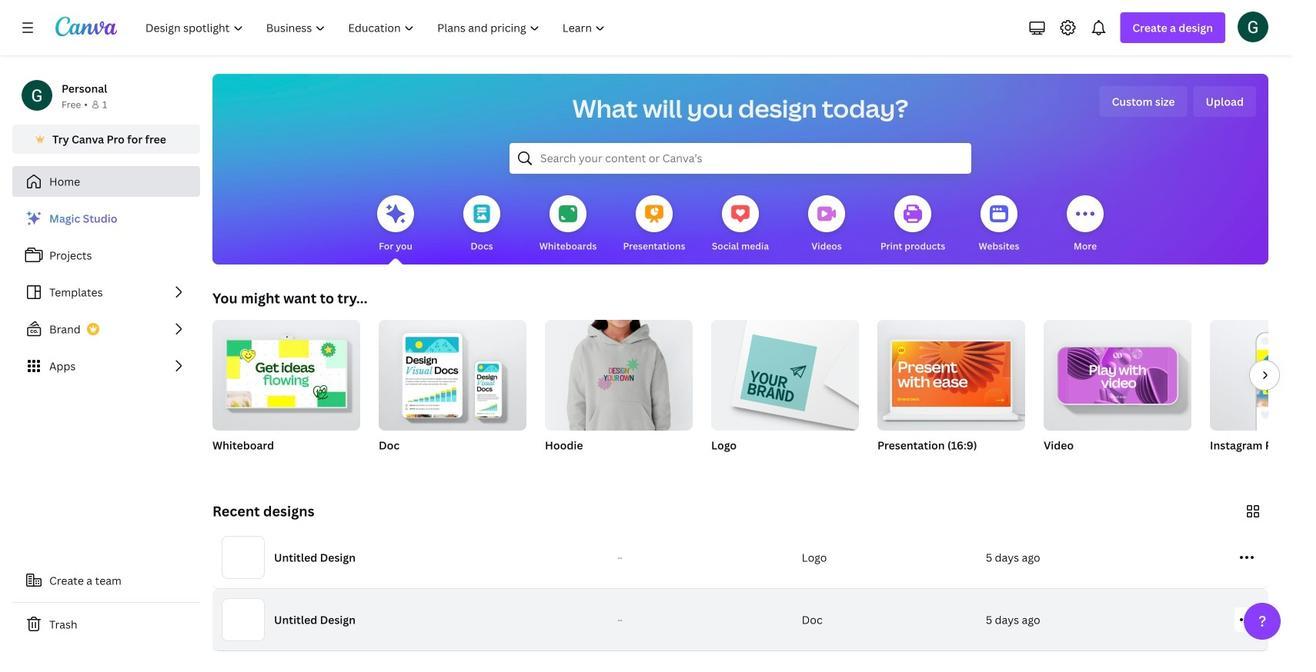 Task type: vqa. For each thing, say whether or not it's contained in the screenshot.
Top level navigation element
yes



Task type: locate. For each thing, give the bounding box(es) containing it.
list
[[12, 203, 200, 382]]

None search field
[[510, 143, 972, 174]]

Search search field
[[540, 144, 941, 173]]

greg robinson image
[[1238, 11, 1269, 42]]

top level navigation element
[[135, 12, 619, 43]]

group
[[212, 314, 360, 473], [212, 314, 360, 431], [379, 314, 527, 473], [379, 314, 527, 431], [545, 314, 693, 473], [545, 314, 693, 431], [711, 314, 859, 473], [711, 314, 859, 431], [878, 320, 1025, 473], [878, 320, 1025, 431], [1044, 320, 1192, 473], [1210, 320, 1293, 473]]



